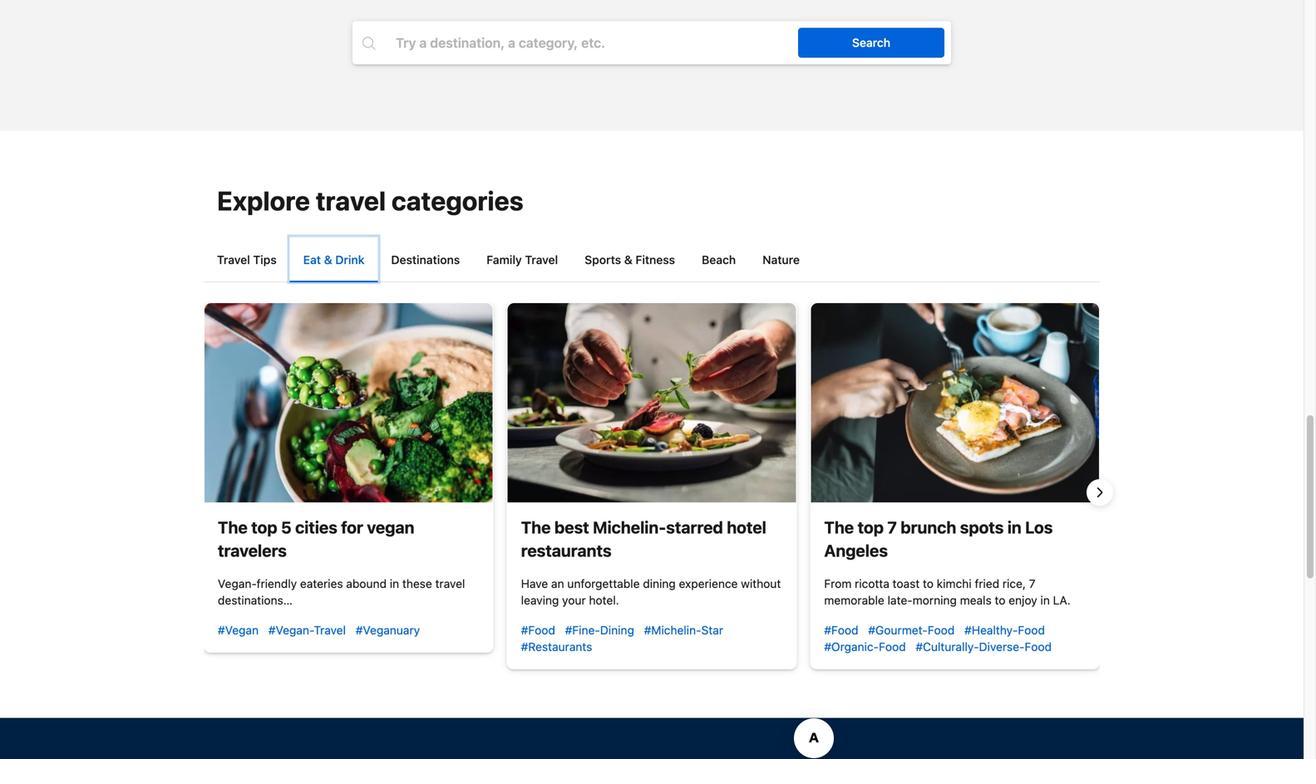 Task type: describe. For each thing, give the bounding box(es) containing it.
#fine-
[[565, 624, 600, 638]]

#culturally-
[[916, 641, 979, 654]]

food up #culturally- on the right bottom of the page
[[928, 624, 955, 638]]

unforgettable
[[567, 578, 640, 591]]

from
[[824, 578, 852, 591]]

food down #gourmet-
[[879, 641, 906, 654]]

the top 7 brunch spots in los angeles
[[824, 518, 1053, 561]]

brunch
[[901, 518, 956, 538]]

the best michelin-starred hotel restaurants link
[[521, 518, 767, 561]]

in inside the top 7 brunch spots in los angeles
[[1008, 518, 1022, 538]]

food down #healthy-food link
[[1025, 641, 1052, 654]]

7 inside the top 7 brunch spots in los angeles
[[888, 518, 897, 538]]

#culturally-diverse-food
[[916, 641, 1052, 654]]

#fine-dining
[[565, 624, 634, 638]]

have
[[521, 578, 548, 591]]

travel tips button
[[204, 238, 290, 282]]

the for the top 7 brunch spots in los angeles
[[824, 518, 854, 538]]

the best michelin-starred hotel restaurants image
[[508, 304, 796, 503]]

the top 5 cities for vegan travelers link
[[218, 518, 414, 561]]

tab list containing travel tips
[[204, 238, 1100, 283]]

michelin-
[[593, 518, 666, 538]]

5
[[281, 518, 292, 538]]

#vegan-travel
[[268, 624, 346, 638]]

#fine-dining link
[[565, 624, 634, 638]]

search
[[852, 36, 891, 50]]

destinations button
[[378, 238, 473, 282]]

the for the best michelin-starred hotel restaurants
[[521, 518, 551, 538]]

#food for the best michelin-starred hotel restaurants
[[521, 624, 555, 638]]

friendly
[[257, 578, 297, 591]]

the top 7 brunch spots in los angeles link
[[824, 518, 1053, 561]]

travel inside button
[[525, 253, 558, 267]]

travel inside 'vegan-friendly eateries abound in these travel destinations…'
[[435, 578, 465, 591]]

eat & drink button
[[290, 238, 378, 282]]

star
[[701, 624, 723, 638]]

beach button
[[689, 238, 749, 282]]

beach
[[702, 253, 736, 267]]

#restaurants link
[[521, 641, 592, 654]]

la.
[[1053, 594, 1071, 608]]

top for 7
[[858, 518, 884, 538]]

#gourmet-
[[868, 624, 928, 638]]

los
[[1025, 518, 1053, 538]]

#healthy-
[[965, 624, 1018, 638]]

hotel
[[727, 518, 767, 538]]

0 horizontal spatial to
[[923, 578, 934, 591]]

food down enjoy
[[1018, 624, 1045, 638]]

categories
[[391, 185, 524, 217]]

family travel
[[487, 253, 558, 267]]

travel for explore
[[316, 185, 386, 217]]

#vegan-travel link
[[268, 624, 346, 638]]

travel inside 'button'
[[217, 253, 250, 267]]

starred
[[666, 518, 723, 538]]

& for eat
[[324, 253, 332, 267]]

nature
[[763, 253, 800, 267]]

#gourmet-food
[[868, 624, 955, 638]]

hotel.
[[589, 594, 619, 608]]

#michelin-star #restaurants
[[521, 624, 723, 654]]

from ricotta toast to kimchi fried rice, 7 memorable late-morning meals to enjoy in la.
[[824, 578, 1071, 608]]

fitness
[[636, 253, 675, 267]]

region containing the top 5 cities for vegan travelers
[[190, 303, 1113, 683]]

restaurants
[[521, 541, 612, 561]]

eat
[[303, 253, 321, 267]]

sports & fitness
[[585, 253, 675, 267]]

7 inside from ricotta toast to kimchi fried rice, 7 memorable late-morning meals to enjoy in la.
[[1029, 578, 1036, 591]]

without
[[741, 578, 781, 591]]

1 vertical spatial to
[[995, 594, 1006, 608]]

#vegan
[[218, 624, 259, 638]]

#healthy-food link
[[965, 624, 1045, 638]]

the best michelin-starred hotel restaurants
[[521, 518, 767, 561]]

an
[[551, 578, 564, 591]]

1 vertical spatial dining
[[600, 624, 634, 638]]

toast
[[893, 578, 920, 591]]

experience
[[679, 578, 738, 591]]



Task type: locate. For each thing, give the bounding box(es) containing it.
#healthy-food #organic-food
[[824, 624, 1045, 654]]

1 the from the left
[[218, 518, 248, 538]]

the for the top 5 cities for vegan travelers
[[218, 518, 248, 538]]

these
[[402, 578, 432, 591]]

#veganuary
[[356, 624, 420, 638]]

travel right family
[[525, 253, 558, 267]]

#organic-food link
[[824, 641, 906, 654]]

1 vertical spatial 7
[[1029, 578, 1036, 591]]

0 vertical spatial travel
[[316, 185, 386, 217]]

& right eat
[[324, 253, 332, 267]]

& right sports
[[624, 253, 633, 267]]

1 vertical spatial travel
[[435, 578, 465, 591]]

#food
[[521, 624, 555, 638], [824, 624, 859, 638]]

0 horizontal spatial the
[[218, 518, 248, 538]]

2 top from the left
[[858, 518, 884, 538]]

travel for #vegan-
[[314, 624, 346, 638]]

#gourmet-food link
[[868, 624, 955, 638]]

0 horizontal spatial in
[[390, 578, 399, 591]]

meals
[[960, 594, 992, 608]]

1 #food from the left
[[521, 624, 555, 638]]

1 horizontal spatial #food link
[[824, 624, 859, 638]]

dining down the best michelin-starred hotel restaurants link
[[643, 578, 676, 591]]

morning
[[913, 594, 957, 608]]

& for sports
[[624, 253, 633, 267]]

1 horizontal spatial dining
[[643, 578, 676, 591]]

#food up '#organic-' on the bottom right of the page
[[824, 624, 859, 638]]

Try a destination, a category, etc. text field
[[382, 28, 818, 58]]

cities
[[295, 518, 337, 538]]

2 vertical spatial in
[[1041, 594, 1050, 608]]

dining down hotel.
[[600, 624, 634, 638]]

diverse-
[[979, 641, 1025, 654]]

vegan-
[[218, 578, 257, 591]]

1 #food link from the left
[[521, 624, 555, 638]]

for
[[341, 518, 363, 538]]

in inside from ricotta toast to kimchi fried rice, 7 memorable late-morning meals to enjoy in la.
[[1041, 594, 1050, 608]]

#food for the top 7 brunch spots in los angeles
[[824, 624, 859, 638]]

destinations
[[391, 253, 460, 267]]

eateries
[[300, 578, 343, 591]]

food
[[928, 624, 955, 638], [1018, 624, 1045, 638], [879, 641, 906, 654], [1025, 641, 1052, 654]]

destinations…
[[218, 594, 293, 608]]

top inside the top 7 brunch spots in los angeles
[[858, 518, 884, 538]]

0 vertical spatial to
[[923, 578, 934, 591]]

sports
[[585, 253, 621, 267]]

#food link for the top 7 brunch spots in los angeles
[[824, 624, 859, 638]]

the inside the best michelin-starred hotel restaurants
[[521, 518, 551, 538]]

region
[[190, 303, 1113, 683]]

the
[[218, 518, 248, 538], [521, 518, 551, 538], [824, 518, 854, 538]]

travel left tips
[[217, 253, 250, 267]]

rice,
[[1003, 578, 1026, 591]]

#vegan link
[[218, 624, 259, 638]]

#vegan-
[[268, 624, 314, 638]]

#culturally-diverse-food link
[[916, 641, 1052, 654]]

dining
[[643, 578, 676, 591], [600, 624, 634, 638]]

to down fried
[[995, 594, 1006, 608]]

0 vertical spatial in
[[1008, 518, 1022, 538]]

kimchi
[[937, 578, 972, 591]]

2 & from the left
[[624, 253, 633, 267]]

#veganuary link
[[356, 624, 420, 638]]

explore
[[217, 185, 310, 217]]

fried
[[975, 578, 1000, 591]]

#organic-
[[824, 641, 879, 654]]

#restaurants
[[521, 641, 592, 654]]

travel tips
[[217, 253, 277, 267]]

1 horizontal spatial top
[[858, 518, 884, 538]]

& inside button
[[624, 253, 633, 267]]

drink
[[335, 253, 365, 267]]

1 horizontal spatial the
[[521, 518, 551, 538]]

0 horizontal spatial #food
[[521, 624, 555, 638]]

the top 5 cities for vegan travelers image
[[205, 304, 493, 503]]

travel right "these"
[[435, 578, 465, 591]]

3 the from the left
[[824, 518, 854, 538]]

& inside 'button'
[[324, 253, 332, 267]]

travel
[[316, 185, 386, 217], [435, 578, 465, 591], [314, 624, 346, 638]]

to up morning
[[923, 578, 934, 591]]

memorable
[[824, 594, 885, 608]]

in left "these"
[[390, 578, 399, 591]]

spots
[[960, 518, 1004, 538]]

in left la.
[[1041, 594, 1050, 608]]

tips
[[253, 253, 277, 267]]

the top 7 brunch spots in los angeles image
[[811, 304, 1099, 503]]

in left los
[[1008, 518, 1022, 538]]

the top 5 cities for vegan travelers
[[218, 518, 414, 561]]

1 horizontal spatial #food
[[824, 624, 859, 638]]

abound
[[346, 578, 387, 591]]

7 right rice,
[[1029, 578, 1036, 591]]

#food up #restaurants link
[[521, 624, 555, 638]]

family
[[487, 253, 522, 267]]

eat & drink
[[303, 253, 365, 267]]

1 horizontal spatial 7
[[1029, 578, 1036, 591]]

travel down 'vegan-friendly eateries abound in these travel destinations…'
[[314, 624, 346, 638]]

best
[[555, 518, 589, 538]]

0 horizontal spatial &
[[324, 253, 332, 267]]

dining inside the have an unforgettable dining experience without leaving your hotel.
[[643, 578, 676, 591]]

travel up drink
[[316, 185, 386, 217]]

2 vertical spatial travel
[[314, 624, 346, 638]]

tab list
[[204, 238, 1100, 283]]

travelers
[[218, 541, 287, 561]]

sports & fitness button
[[571, 238, 689, 282]]

angeles
[[824, 541, 888, 561]]

2 #food from the left
[[824, 624, 859, 638]]

2 the from the left
[[521, 518, 551, 538]]

0 vertical spatial 7
[[888, 518, 897, 538]]

7
[[888, 518, 897, 538], [1029, 578, 1036, 591]]

search button
[[798, 28, 945, 58]]

your
[[562, 594, 586, 608]]

top for 5
[[251, 518, 277, 538]]

top left 5
[[251, 518, 277, 538]]

1 horizontal spatial travel
[[525, 253, 558, 267]]

travel
[[217, 253, 250, 267], [525, 253, 558, 267]]

ricotta
[[855, 578, 890, 591]]

#food link for the best michelin-starred hotel restaurants
[[521, 624, 555, 638]]

2 #food link from the left
[[824, 624, 859, 638]]

in inside 'vegan-friendly eateries abound in these travel destinations…'
[[390, 578, 399, 591]]

0 horizontal spatial #food link
[[521, 624, 555, 638]]

vegan
[[367, 518, 414, 538]]

&
[[324, 253, 332, 267], [624, 253, 633, 267]]

0 horizontal spatial dining
[[600, 624, 634, 638]]

the inside the top 7 brunch spots in los angeles
[[824, 518, 854, 538]]

#food link up #restaurants link
[[521, 624, 555, 638]]

0 horizontal spatial travel
[[217, 253, 250, 267]]

0 vertical spatial dining
[[643, 578, 676, 591]]

#food link up '#organic-' on the bottom right of the page
[[824, 624, 859, 638]]

#michelin-star link
[[644, 624, 723, 638]]

next image
[[1090, 483, 1110, 503]]

0 horizontal spatial 7
[[888, 518, 897, 538]]

nature button
[[749, 238, 813, 282]]

1 horizontal spatial in
[[1008, 518, 1022, 538]]

2 travel from the left
[[525, 253, 558, 267]]

1 horizontal spatial to
[[995, 594, 1006, 608]]

the inside "the top 5 cities for vegan travelers"
[[218, 518, 248, 538]]

the up the travelers
[[218, 518, 248, 538]]

to
[[923, 578, 934, 591], [995, 594, 1006, 608]]

1 top from the left
[[251, 518, 277, 538]]

late-
[[888, 594, 913, 608]]

1 travel from the left
[[217, 253, 250, 267]]

top inside "the top 5 cities for vegan travelers"
[[251, 518, 277, 538]]

1 vertical spatial in
[[390, 578, 399, 591]]

1 & from the left
[[324, 253, 332, 267]]

the up angeles at the bottom of the page
[[824, 518, 854, 538]]

7 left brunch
[[888, 518, 897, 538]]

2 horizontal spatial in
[[1041, 594, 1050, 608]]

top up angeles at the bottom of the page
[[858, 518, 884, 538]]

explore travel categories
[[217, 185, 524, 217]]

0 horizontal spatial top
[[251, 518, 277, 538]]

vegan-friendly eateries abound in these travel destinations…
[[218, 578, 465, 608]]

family travel button
[[473, 238, 571, 282]]

have an unforgettable dining experience without leaving your hotel.
[[521, 578, 781, 608]]

the left best
[[521, 518, 551, 538]]

enjoy
[[1009, 594, 1037, 608]]

1 horizontal spatial &
[[624, 253, 633, 267]]

leaving
[[521, 594, 559, 608]]

#food link
[[521, 624, 555, 638], [824, 624, 859, 638]]

#michelin-
[[644, 624, 701, 638]]

top
[[251, 518, 277, 538], [858, 518, 884, 538]]

2 horizontal spatial the
[[824, 518, 854, 538]]



Task type: vqa. For each thing, say whether or not it's contained in the screenshot.
property
no



